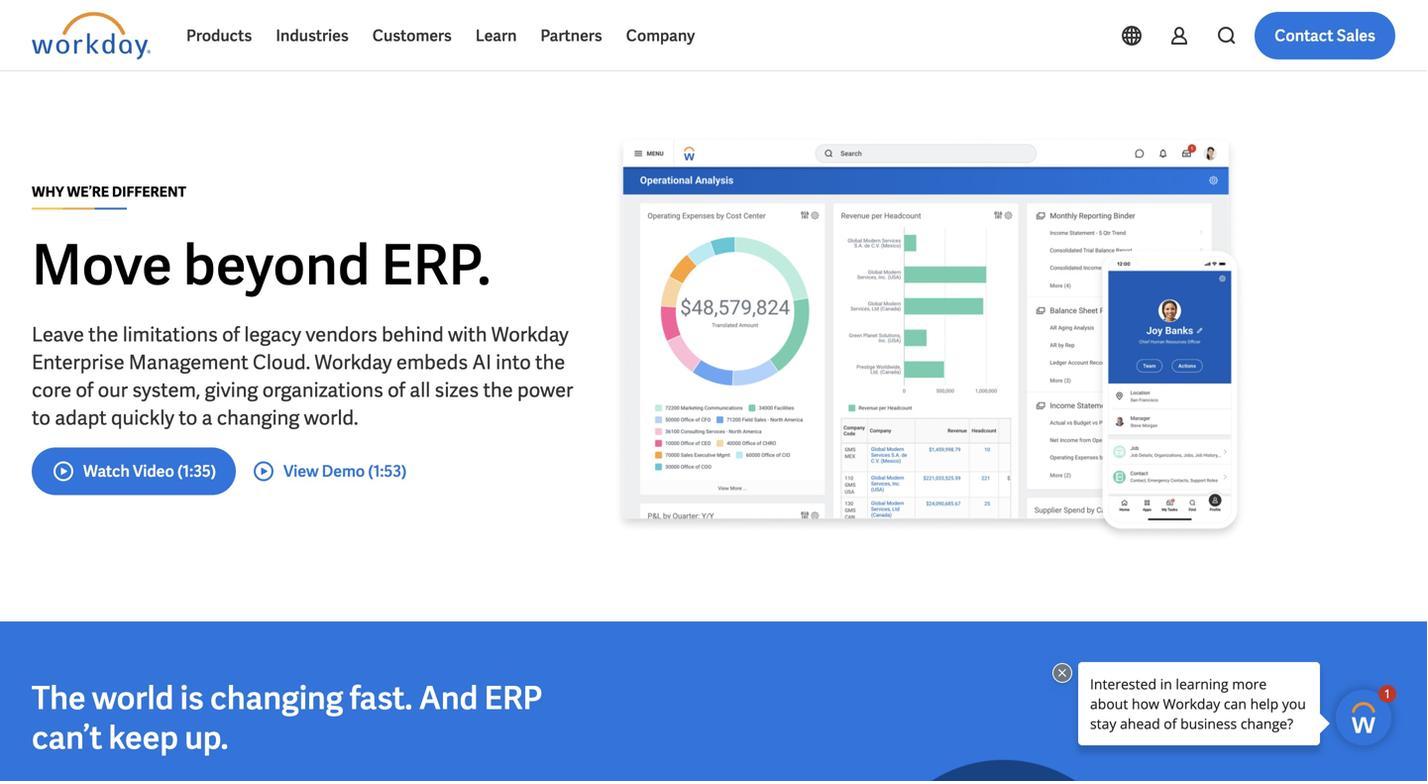 Task type: locate. For each thing, give the bounding box(es) containing it.
0 horizontal spatial the
[[88, 322, 118, 348]]

customers button
[[361, 12, 464, 59]]

0 vertical spatial changing
[[217, 405, 300, 431]]

the up enterprise
[[88, 322, 118, 348]]

1 to from the left
[[32, 405, 51, 431]]

contact sales link
[[1256, 12, 1396, 59]]

0 horizontal spatial to
[[32, 405, 51, 431]]

to down core
[[32, 405, 51, 431]]

watch video (1:35)
[[83, 461, 216, 482]]

2 vertical spatial the
[[483, 377, 513, 403]]

world
[[92, 678, 174, 719]]

beyond
[[183, 229, 370, 301]]

legacy
[[244, 322, 301, 348]]

0 vertical spatial workday
[[492, 322, 569, 348]]

cloud.
[[253, 350, 311, 375]]

why we're different
[[32, 183, 186, 201]]

contact sales
[[1275, 25, 1376, 46]]

power
[[518, 377, 574, 403]]

2 horizontal spatial the
[[536, 350, 566, 375]]

changing down giving organizations on the left
[[217, 405, 300, 431]]

1 vertical spatial the
[[536, 350, 566, 375]]

up.
[[185, 718, 228, 759]]

world.
[[304, 405, 359, 431]]

of left all
[[388, 377, 406, 403]]

can't
[[32, 718, 102, 759]]

watch
[[83, 461, 130, 482]]

workday down vendors
[[315, 350, 392, 375]]

changing right is
[[210, 678, 344, 719]]

to
[[32, 405, 51, 431], [179, 405, 198, 431]]

quickly
[[111, 405, 175, 431]]

of up "adapt"
[[76, 377, 94, 403]]

fast.
[[350, 678, 413, 719]]

move beyond erp.
[[32, 229, 491, 301]]

view demo (1:53) link
[[252, 460, 407, 483]]

adapt
[[55, 405, 107, 431]]

workday
[[492, 322, 569, 348], [315, 350, 392, 375]]

to left a
[[179, 405, 198, 431]]

move
[[32, 229, 172, 301]]

1 vertical spatial workday
[[315, 350, 392, 375]]

limitations
[[123, 322, 218, 348]]

1 vertical spatial changing
[[210, 678, 344, 719]]

2 to from the left
[[179, 405, 198, 431]]

and
[[419, 678, 478, 719]]

the
[[88, 322, 118, 348], [536, 350, 566, 375], [483, 377, 513, 403]]

of
[[222, 322, 240, 348], [76, 377, 94, 403], [388, 377, 406, 403]]

2 horizontal spatial of
[[388, 377, 406, 403]]

0 horizontal spatial of
[[76, 377, 94, 403]]

company
[[626, 25, 695, 46]]

customers
[[373, 25, 452, 46]]

sales
[[1337, 25, 1376, 46]]

with
[[448, 322, 487, 348]]

enterprise
[[32, 350, 125, 375]]

the down into
[[483, 377, 513, 403]]

workday up into
[[492, 322, 569, 348]]

1 horizontal spatial to
[[179, 405, 198, 431]]

we're
[[67, 183, 109, 201]]

a
[[202, 405, 213, 431]]

products button
[[175, 12, 264, 59]]

changing
[[217, 405, 300, 431], [210, 678, 344, 719]]

all
[[410, 377, 431, 403]]

the up power
[[536, 350, 566, 375]]

leave
[[32, 322, 84, 348]]

the world is changing fast. and erp can't keep up.
[[32, 678, 543, 759]]

0 horizontal spatial workday
[[315, 350, 392, 375]]

of left legacy
[[222, 322, 240, 348]]

watch video (1:35) link
[[32, 448, 236, 495]]



Task type: vqa. For each thing, say whether or not it's contained in the screenshot.
Leave the limitations of legacy vendors behind with Workday Enterprise Management Cloud. Workday embeds AI into the core of our system, giving organizations of all sizes the power to adapt quickly to a changing world.
yes



Task type: describe. For each thing, give the bounding box(es) containing it.
system,
[[132, 377, 200, 403]]

learn
[[476, 25, 517, 46]]

partners
[[541, 25, 603, 46]]

management
[[129, 350, 249, 375]]

partners button
[[529, 12, 615, 59]]

keep
[[108, 718, 178, 759]]

our
[[98, 377, 128, 403]]

ai
[[472, 350, 492, 375]]

into
[[496, 350, 531, 375]]

giving organizations
[[205, 377, 384, 403]]

sizes
[[435, 377, 479, 403]]

products
[[186, 25, 252, 46]]

decorative image
[[613, 653, 1396, 781]]

erp.
[[381, 229, 491, 301]]

embeds
[[396, 350, 468, 375]]

industries
[[276, 25, 349, 46]]

industries button
[[264, 12, 361, 59]]

is
[[180, 678, 204, 719]]

changing inside the world is changing fast. and erp can't keep up.
[[210, 678, 344, 719]]

(1:53)
[[368, 461, 407, 482]]

behind
[[382, 322, 444, 348]]

demo
[[322, 461, 365, 482]]

learn button
[[464, 12, 529, 59]]

video
[[133, 461, 174, 482]]

why
[[32, 183, 64, 201]]

vendors
[[306, 322, 378, 348]]

desktop screenshot of financial management reporting and mobile screenshot of recruiting. image
[[613, 135, 1248, 544]]

company button
[[615, 12, 707, 59]]

the
[[32, 678, 86, 719]]

view
[[284, 461, 319, 482]]

different
[[112, 183, 186, 201]]

1 horizontal spatial of
[[222, 322, 240, 348]]

erp
[[485, 678, 543, 719]]

changing inside the leave the limitations of legacy vendors behind with workday enterprise management cloud. workday embeds ai into the core of our system, giving organizations of all sizes the power to adapt quickly to a changing world.
[[217, 405, 300, 431]]

go to the homepage image
[[32, 12, 151, 59]]

1 horizontal spatial workday
[[492, 322, 569, 348]]

(1:35)
[[177, 461, 216, 482]]

view demo (1:53)
[[284, 461, 407, 482]]

contact
[[1275, 25, 1334, 46]]

1 horizontal spatial the
[[483, 377, 513, 403]]

core
[[32, 377, 72, 403]]

leave the limitations of legacy vendors behind with workday enterprise management cloud. workday embeds ai into the core of our system, giving organizations of all sizes the power to adapt quickly to a changing world.
[[32, 322, 574, 431]]

0 vertical spatial the
[[88, 322, 118, 348]]



